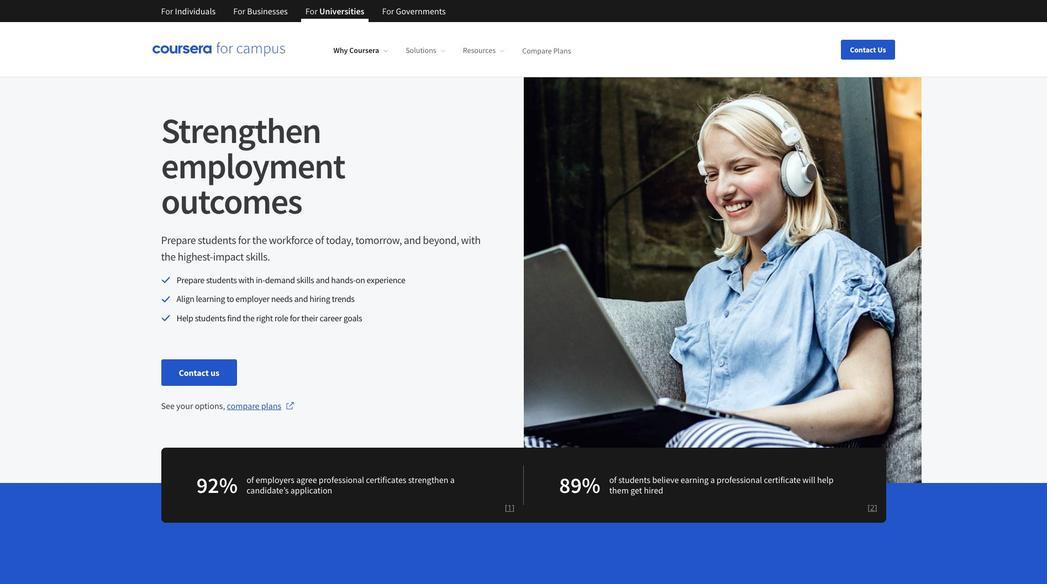 Task type: locate. For each thing, give the bounding box(es) containing it.
their
[[301, 313, 318, 324]]

0 horizontal spatial for
[[238, 233, 250, 247]]

of inside of students believe earning a professional certificate will help them get hired
[[609, 475, 617, 486]]

experience
[[367, 275, 405, 286]]

certificates
[[366, 475, 406, 486]]

2 for from the left
[[233, 6, 245, 17]]

1 [ from the left
[[505, 503, 508, 513]]

and inside the prepare students for the workforce of today, tomorrow, and beyond, with the highest-impact skills.
[[404, 233, 421, 247]]

a right strengthen
[[450, 475, 455, 486]]

2 vertical spatial the
[[243, 313, 255, 324]]

help
[[177, 313, 193, 324]]

trends
[[332, 294, 355, 305]]

0 horizontal spatial a
[[450, 475, 455, 486]]

1 horizontal spatial with
[[461, 233, 481, 247]]

0 vertical spatial with
[[461, 233, 481, 247]]

2 horizontal spatial and
[[404, 233, 421, 247]]

strengthen
[[408, 475, 448, 486]]

for
[[238, 233, 250, 247], [290, 313, 300, 324]]

1 for from the left
[[161, 6, 173, 17]]

contact us button
[[841, 40, 895, 59]]

2 horizontal spatial of
[[609, 475, 617, 486]]

certificate
[[764, 475, 801, 486]]

students for believe
[[618, 475, 651, 486]]

universities
[[319, 6, 364, 17]]

and left hiring
[[294, 294, 308, 305]]

students for with
[[206, 275, 237, 286]]

1 horizontal spatial and
[[316, 275, 330, 286]]

3 for from the left
[[306, 6, 318, 17]]

of for 89%
[[609, 475, 617, 486]]

prepare students for the workforce of today, tomorrow, and beyond, with the highest-impact skills.
[[161, 233, 481, 264]]

the
[[252, 233, 267, 247], [161, 250, 176, 264], [243, 313, 255, 324]]

students for find
[[195, 313, 226, 324]]

a
[[450, 475, 455, 486], [711, 475, 715, 486]]

compare
[[227, 401, 259, 412]]

plans
[[261, 401, 281, 412]]

solutions link
[[406, 45, 445, 55]]

of left employers
[[247, 475, 254, 486]]

0 horizontal spatial contact
[[179, 368, 209, 379]]

prepare students with in-demand skills and hands-on experience
[[177, 275, 405, 286]]

] for 89%
[[875, 503, 877, 513]]

0 horizontal spatial and
[[294, 294, 308, 305]]

students up to
[[206, 275, 237, 286]]

1 horizontal spatial for
[[290, 313, 300, 324]]

with
[[461, 233, 481, 247], [238, 275, 254, 286]]

why coursera
[[333, 45, 379, 55]]

get
[[631, 485, 642, 496]]

prepare up align
[[177, 275, 204, 286]]

for inside the prepare students for the workforce of today, tomorrow, and beyond, with the highest-impact skills.
[[238, 233, 250, 247]]

[ for 92%
[[505, 503, 508, 513]]

see
[[161, 401, 175, 412]]

students
[[198, 233, 236, 247], [206, 275, 237, 286], [195, 313, 226, 324], [618, 475, 651, 486]]

why
[[333, 45, 348, 55]]

of inside of employers agree professional certificates strengthen a candidate's application
[[247, 475, 254, 486]]

a inside of employers agree professional certificates strengthen a candidate's application
[[450, 475, 455, 486]]

for businesses
[[233, 6, 288, 17]]

0 vertical spatial and
[[404, 233, 421, 247]]

earning
[[681, 475, 709, 486]]

for up skills.
[[238, 233, 250, 247]]

skills.
[[246, 250, 270, 264]]

employment
[[161, 144, 345, 188]]

students inside of students believe earning a professional certificate will help them get hired
[[618, 475, 651, 486]]

2 [ from the left
[[868, 503, 870, 513]]

on
[[356, 275, 365, 286]]

1 horizontal spatial ]
[[875, 503, 877, 513]]

for left the universities
[[306, 6, 318, 17]]

professional inside of students believe earning a professional certificate will help them get hired
[[717, 475, 762, 486]]

with left in-
[[238, 275, 254, 286]]

believe
[[652, 475, 679, 486]]

why coursera link
[[333, 45, 388, 55]]

and right skills
[[316, 275, 330, 286]]

your
[[176, 401, 193, 412]]

tomorrow,
[[355, 233, 402, 247]]

banner navigation
[[152, 0, 455, 22]]

prepare
[[161, 233, 196, 247], [177, 275, 204, 286]]

learning
[[196, 294, 225, 305]]

[ 1 ]
[[505, 503, 514, 513]]

with right beyond,
[[461, 233, 481, 247]]

1 professional from the left
[[319, 475, 364, 486]]

0 vertical spatial for
[[238, 233, 250, 247]]

professional
[[319, 475, 364, 486], [717, 475, 762, 486]]

contact
[[850, 44, 876, 54], [179, 368, 209, 379]]

of left the today,
[[315, 233, 324, 247]]

0 horizontal spatial professional
[[319, 475, 364, 486]]

2
[[870, 503, 875, 513]]

for left governments
[[382, 6, 394, 17]]

the left highest-
[[161, 250, 176, 264]]

goals
[[344, 313, 362, 324]]

1 a from the left
[[450, 475, 455, 486]]

plans
[[553, 45, 571, 55]]

]
[[512, 503, 514, 513], [875, 503, 877, 513]]

for for universities
[[306, 6, 318, 17]]

1 horizontal spatial [
[[868, 503, 870, 513]]

prepare for prepare students for the workforce of today, tomorrow, and beyond, with the highest-impact skills.
[[161, 233, 196, 247]]

for right the role
[[290, 313, 300, 324]]

the right find
[[243, 313, 255, 324]]

[ 2 ]
[[868, 503, 877, 513]]

students up impact
[[198, 233, 236, 247]]

of
[[315, 233, 324, 247], [247, 475, 254, 486], [609, 475, 617, 486]]

prepare up highest-
[[161, 233, 196, 247]]

students down learning at the left
[[195, 313, 226, 324]]

0 horizontal spatial [
[[505, 503, 508, 513]]

0 horizontal spatial with
[[238, 275, 254, 286]]

for for individuals
[[161, 6, 173, 17]]

for
[[161, 6, 173, 17], [233, 6, 245, 17], [306, 6, 318, 17], [382, 6, 394, 17]]

help
[[817, 475, 834, 486]]

1 vertical spatial and
[[316, 275, 330, 286]]

professional right agree
[[319, 475, 364, 486]]

to
[[227, 294, 234, 305]]

1 horizontal spatial contact
[[850, 44, 876, 54]]

0 vertical spatial contact
[[850, 44, 876, 54]]

contact us link
[[161, 360, 237, 386]]

employer
[[236, 294, 270, 305]]

of left get
[[609, 475, 617, 486]]

2 a from the left
[[711, 475, 715, 486]]

and left beyond,
[[404, 233, 421, 247]]

[
[[505, 503, 508, 513], [868, 503, 870, 513]]

prepare inside the prepare students for the workforce of today, tomorrow, and beyond, with the highest-impact skills.
[[161, 233, 196, 247]]

2 professional from the left
[[717, 475, 762, 486]]

0 vertical spatial the
[[252, 233, 267, 247]]

professional left certificate
[[717, 475, 762, 486]]

1 horizontal spatial a
[[711, 475, 715, 486]]

resources link
[[463, 45, 505, 55]]

1 horizontal spatial of
[[315, 233, 324, 247]]

contact inside button
[[850, 44, 876, 54]]

1 vertical spatial for
[[290, 313, 300, 324]]

students inside the prepare students for the workforce of today, tomorrow, and beyond, with the highest-impact skills.
[[198, 233, 236, 247]]

1 vertical spatial contact
[[179, 368, 209, 379]]

1 horizontal spatial professional
[[717, 475, 762, 486]]

the for for
[[252, 233, 267, 247]]

2 ] from the left
[[875, 503, 877, 513]]

a right earning
[[711, 475, 715, 486]]

4 for from the left
[[382, 6, 394, 17]]

1
[[508, 503, 512, 513]]

0 vertical spatial prepare
[[161, 233, 196, 247]]

contact for contact us
[[850, 44, 876, 54]]

find
[[227, 313, 241, 324]]

1 ] from the left
[[512, 503, 514, 513]]

0 horizontal spatial ]
[[512, 503, 514, 513]]

compare plans link
[[522, 45, 571, 55]]

hands-
[[331, 275, 356, 286]]

the up skills.
[[252, 233, 267, 247]]

highest-
[[178, 250, 213, 264]]

compare plans
[[227, 401, 281, 412]]

] for 92%
[[512, 503, 514, 513]]

coursera
[[349, 45, 379, 55]]

for left individuals at top
[[161, 6, 173, 17]]

1 vertical spatial prepare
[[177, 275, 204, 286]]

solutions
[[406, 45, 436, 55]]

and
[[404, 233, 421, 247], [316, 275, 330, 286], [294, 294, 308, 305]]

employers
[[256, 475, 295, 486]]

align
[[177, 294, 194, 305]]

0 horizontal spatial of
[[247, 475, 254, 486]]

students left believe
[[618, 475, 651, 486]]

right
[[256, 313, 273, 324]]

for left businesses
[[233, 6, 245, 17]]

candidate's
[[247, 485, 289, 496]]



Task type: describe. For each thing, give the bounding box(es) containing it.
governments
[[396, 6, 446, 17]]

resources
[[463, 45, 496, 55]]

of employers agree professional certificates strengthen a candidate's application
[[247, 475, 455, 496]]

for individuals
[[161, 6, 216, 17]]

contact us
[[850, 44, 886, 54]]

will
[[803, 475, 816, 486]]

strengthen employment outcomes
[[161, 108, 345, 223]]

today,
[[326, 233, 353, 247]]

us
[[878, 44, 886, 54]]

coursera for campus image
[[152, 42, 285, 57]]

compare plans
[[522, 45, 571, 55]]

skills
[[297, 275, 314, 286]]

options,
[[195, 401, 225, 412]]

individuals
[[175, 6, 216, 17]]

align learning to employer needs and hiring trends
[[177, 294, 355, 305]]

them
[[609, 485, 629, 496]]

see your options,
[[161, 401, 227, 412]]

1 vertical spatial the
[[161, 250, 176, 264]]

help students find the right role for their career goals
[[177, 313, 362, 324]]

compare plans link
[[227, 400, 295, 413]]

contact for contact us
[[179, 368, 209, 379]]

hiring
[[310, 294, 330, 305]]

businesses
[[247, 6, 288, 17]]

for for governments
[[382, 6, 394, 17]]

the for find
[[243, 313, 255, 324]]

strengthen
[[161, 108, 321, 153]]

students for for
[[198, 233, 236, 247]]

prepare for prepare students with in-demand skills and hands-on experience
[[177, 275, 204, 286]]

a inside of students believe earning a professional certificate will help them get hired
[[711, 475, 715, 486]]

career
[[320, 313, 342, 324]]

outcomes
[[161, 179, 302, 223]]

92%
[[196, 472, 238, 500]]

impact
[[213, 250, 244, 264]]

application
[[291, 485, 332, 496]]

of inside the prepare students for the workforce of today, tomorrow, and beyond, with the highest-impact skills.
[[315, 233, 324, 247]]

of students believe earning a professional certificate will help them get hired
[[609, 475, 834, 496]]

role
[[274, 313, 288, 324]]

in-
[[256, 275, 265, 286]]

1 vertical spatial with
[[238, 275, 254, 286]]

for governments
[[382, 6, 446, 17]]

for for businesses
[[233, 6, 245, 17]]

demand
[[265, 275, 295, 286]]

89%
[[559, 472, 601, 500]]

hired
[[644, 485, 663, 496]]

beyond,
[[423, 233, 459, 247]]

needs
[[271, 294, 293, 305]]

contact us
[[179, 368, 219, 379]]

workforce
[[269, 233, 313, 247]]

professional inside of employers agree professional certificates strengthen a candidate's application
[[319, 475, 364, 486]]

for universities
[[306, 6, 364, 17]]

with inside the prepare students for the workforce of today, tomorrow, and beyond, with the highest-impact skills.
[[461, 233, 481, 247]]

agree
[[296, 475, 317, 486]]

[ for 89%
[[868, 503, 870, 513]]

of for 92%
[[247, 475, 254, 486]]

us
[[211, 368, 219, 379]]

2 vertical spatial and
[[294, 294, 308, 305]]

compare
[[522, 45, 552, 55]]



Task type: vqa. For each thing, say whether or not it's contained in the screenshot.
growth at right bottom
no



